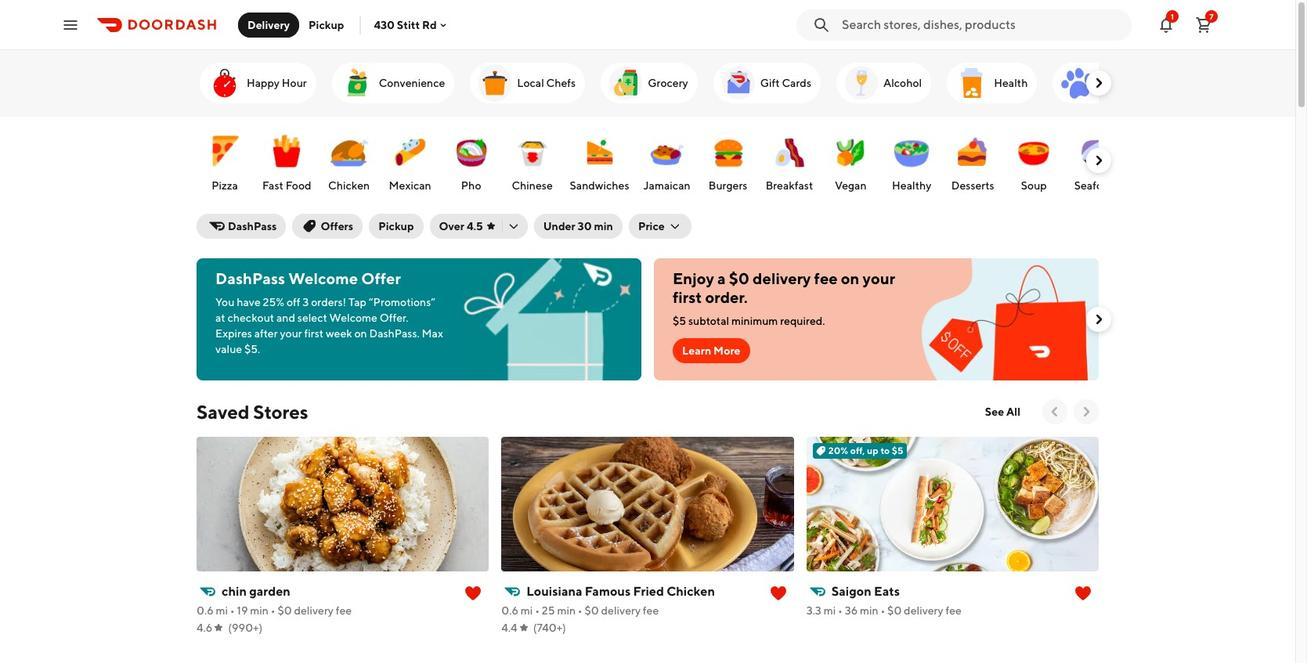 Task type: describe. For each thing, give the bounding box(es) containing it.
click to remove this store from your saved list image
[[769, 584, 788, 603]]

fried
[[633, 584, 664, 599]]

open menu image
[[61, 15, 80, 34]]

dashpass welcome offer
[[215, 270, 401, 288]]

local chefs
[[517, 77, 576, 89]]

louisiana famous fried chicken
[[527, 584, 715, 599]]

0 vertical spatial next button of carousel image
[[1091, 75, 1107, 91]]

0 horizontal spatial chicken
[[328, 179, 370, 192]]

saigon eats
[[832, 584, 900, 599]]

mi for saigon
[[824, 605, 836, 617]]

430 stitt rd
[[374, 18, 437, 31]]

off
[[287, 296, 301, 309]]

breakfast
[[766, 179, 813, 192]]

0.6 for louisiana famous fried chicken
[[502, 605, 519, 617]]

a
[[718, 270, 726, 288]]

sandwiches
[[570, 179, 629, 192]]

over 4.5
[[439, 220, 483, 233]]

3.3
[[807, 605, 822, 617]]

minimum
[[732, 315, 778, 327]]

min for saigon eats
[[860, 605, 879, 617]]

learn
[[682, 345, 712, 357]]

at
[[215, 312, 225, 324]]

gift cards image
[[720, 64, 757, 102]]

1 vertical spatial chicken
[[667, 584, 715, 599]]

$​0 for eats
[[888, 605, 902, 617]]

click to remove this store from your saved list image for garden
[[464, 584, 483, 603]]

stitt
[[397, 18, 420, 31]]

0.6 mi • 25 min • $​0 delivery fee
[[502, 605, 659, 617]]

under
[[543, 220, 576, 233]]

$5 subtotal minimum required.
[[673, 315, 825, 327]]

dashpass for dashpass welcome offer
[[215, 270, 285, 288]]

subtotal
[[689, 315, 730, 327]]

happy hour
[[247, 77, 307, 89]]

1
[[1171, 11, 1174, 21]]

local
[[517, 77, 544, 89]]

health link
[[947, 63, 1038, 103]]

enjoy
[[673, 270, 714, 288]]

delivery button
[[238, 12, 299, 37]]

3 • from the left
[[535, 605, 540, 617]]

3
[[303, 296, 309, 309]]

19
[[237, 605, 248, 617]]

delivery for louisiana famous fried chicken
[[601, 605, 641, 617]]

430
[[374, 18, 395, 31]]

required.
[[780, 315, 825, 327]]

health image
[[954, 64, 991, 102]]

health
[[994, 77, 1028, 89]]

min for chin garden
[[250, 605, 269, 617]]

select
[[298, 312, 327, 324]]

7 button
[[1188, 9, 1220, 40]]

local chefs image
[[477, 64, 514, 102]]

learn more
[[682, 345, 741, 357]]

famous
[[585, 584, 631, 599]]

20% off, up to $5
[[829, 445, 904, 457]]

welcome inside you have 25% off 3 orders! tap "promotions" at checkout and select welcome offer. expires after your first week on dashpass. max value $5.
[[330, 312, 378, 324]]

over 4.5 button
[[430, 214, 528, 239]]

gift
[[761, 77, 780, 89]]

gift cards link
[[714, 63, 821, 103]]

see all
[[985, 406, 1021, 418]]

Store search: begin typing to search for stores available on DoorDash text field
[[842, 16, 1123, 33]]

fee for saigon eats
[[946, 605, 962, 617]]

grocery image
[[607, 64, 645, 102]]

chefs
[[547, 77, 576, 89]]

off,
[[851, 445, 865, 457]]

enjoy a $0 delivery fee on your first order.
[[673, 270, 896, 306]]

and
[[277, 312, 295, 324]]

pets image
[[1060, 64, 1097, 102]]

pizza
[[212, 179, 238, 192]]

you have 25% off 3 orders! tap "promotions" at checkout and select welcome offer. expires after your first week on dashpass. max value $5.
[[215, 296, 443, 356]]

on inside enjoy a $0 delivery fee on your first order.
[[841, 270, 860, 288]]

on inside you have 25% off 3 orders! tap "promotions" at checkout and select welcome offer. expires after your first week on dashpass. max value $5.
[[354, 327, 367, 340]]

fast food
[[262, 179, 311, 192]]

see all link
[[976, 400, 1030, 425]]

desserts
[[952, 179, 995, 192]]

25%
[[263, 296, 285, 309]]

2 • from the left
[[271, 605, 275, 617]]

dashpass button
[[197, 214, 286, 239]]

saigon
[[832, 584, 872, 599]]

4.5
[[467, 220, 483, 233]]

stores
[[253, 401, 308, 423]]

dashpass for dashpass
[[228, 220, 277, 233]]

mexican
[[389, 179, 431, 192]]

430 stitt rd button
[[374, 18, 449, 31]]

up
[[867, 445, 879, 457]]

cards
[[782, 77, 812, 89]]

mi for chin
[[216, 605, 228, 617]]

value
[[215, 343, 242, 356]]

your inside enjoy a $0 delivery fee on your first order.
[[863, 270, 896, 288]]

offer
[[361, 270, 401, 288]]

saved stores
[[197, 401, 308, 423]]

after
[[254, 327, 278, 340]]

under 30 min button
[[534, 214, 623, 239]]

0.6 mi • 19 min • $​0 delivery fee
[[197, 605, 352, 617]]

delivery
[[248, 18, 290, 31]]

2 items, open order cart image
[[1195, 15, 1214, 34]]

1 horizontal spatial $5
[[892, 445, 904, 457]]

orders!
[[311, 296, 346, 309]]



Task type: locate. For each thing, give the bounding box(es) containing it.
you
[[215, 296, 235, 309]]

on
[[841, 270, 860, 288], [354, 327, 367, 340]]

1 vertical spatial $5
[[892, 445, 904, 457]]

0 vertical spatial pickup button
[[299, 12, 354, 37]]

healthy
[[892, 179, 932, 192]]

1 $​0 from the left
[[278, 605, 292, 617]]

fee
[[814, 270, 838, 288], [336, 605, 352, 617], [643, 605, 659, 617], [946, 605, 962, 617]]

0 vertical spatial dashpass
[[228, 220, 277, 233]]

vegan
[[835, 179, 867, 192]]

0 horizontal spatial first
[[304, 327, 324, 340]]

grocery link
[[601, 63, 698, 103]]

delivery right $0
[[753, 270, 811, 288]]

chinese
[[512, 179, 553, 192]]

notification bell image
[[1157, 15, 1176, 34]]

pickup
[[309, 18, 344, 31], [379, 220, 414, 233]]

min for louisiana famous fried chicken
[[557, 605, 576, 617]]

hour
[[282, 77, 307, 89]]

alcohol
[[884, 77, 922, 89]]

• right 25
[[578, 605, 583, 617]]

fast
[[262, 179, 284, 192]]

grocery
[[648, 77, 688, 89]]

30
[[578, 220, 592, 233]]

7
[[1210, 11, 1214, 21]]

0 vertical spatial welcome
[[288, 270, 358, 288]]

1 vertical spatial your
[[280, 327, 302, 340]]

0 horizontal spatial $5
[[673, 315, 686, 327]]

more
[[714, 345, 741, 357]]

0 vertical spatial $5
[[673, 315, 686, 327]]

1 vertical spatial dashpass
[[215, 270, 285, 288]]

mi left 19
[[216, 605, 228, 617]]

fee inside enjoy a $0 delivery fee on your first order.
[[814, 270, 838, 288]]

1 0.6 from the left
[[197, 605, 214, 617]]

checkout
[[228, 312, 274, 324]]

0 horizontal spatial pickup button
[[299, 12, 354, 37]]

eats
[[874, 584, 900, 599]]

delivery for saigon eats
[[904, 605, 944, 617]]

saved
[[197, 401, 249, 423]]

dashpass up have
[[215, 270, 285, 288]]

36
[[845, 605, 858, 617]]

0 vertical spatial chicken
[[328, 179, 370, 192]]

25
[[542, 605, 555, 617]]

offers
[[321, 220, 353, 233]]

delivery right 19
[[294, 605, 334, 617]]

next button of carousel image
[[1091, 312, 1107, 327]]

1 horizontal spatial first
[[673, 288, 702, 306]]

mi right 3.3
[[824, 605, 836, 617]]

price button
[[629, 214, 692, 239]]

tap
[[349, 296, 367, 309]]

0 horizontal spatial on
[[354, 327, 367, 340]]

1 vertical spatial next button of carousel image
[[1091, 153, 1107, 168]]

first down select
[[304, 327, 324, 340]]

4 • from the left
[[578, 605, 583, 617]]

pickup button
[[299, 12, 354, 37], [369, 214, 423, 239]]

1 horizontal spatial click to remove this store from your saved list image
[[1074, 584, 1093, 603]]

min right 36
[[860, 605, 879, 617]]

dashpass
[[228, 220, 277, 233], [215, 270, 285, 288]]

3.3 mi • 36 min • $​0 delivery fee
[[807, 605, 962, 617]]

1 • from the left
[[230, 605, 235, 617]]

happy hour link
[[200, 63, 316, 103]]

dashpass.
[[369, 327, 420, 340]]

next button of carousel image
[[1091, 75, 1107, 91], [1091, 153, 1107, 168], [1079, 404, 1094, 420]]

2 horizontal spatial mi
[[824, 605, 836, 617]]

1 mi from the left
[[216, 605, 228, 617]]

happy
[[247, 77, 280, 89]]

1 vertical spatial pickup button
[[369, 214, 423, 239]]

learn more button
[[673, 338, 750, 364]]

dashpass inside dashpass button
[[228, 220, 277, 233]]

0 horizontal spatial mi
[[216, 605, 228, 617]]

pickup right the 'delivery' button
[[309, 18, 344, 31]]

$5 left subtotal
[[673, 315, 686, 327]]

1 horizontal spatial mi
[[521, 605, 533, 617]]

click to remove this store from your saved list image for eats
[[1074, 584, 1093, 603]]

pickup down mexican
[[379, 220, 414, 233]]

2 $​0 from the left
[[585, 605, 599, 617]]

week
[[326, 327, 352, 340]]

1 horizontal spatial $​0
[[585, 605, 599, 617]]

0.6 up 4.4
[[502, 605, 519, 617]]

• left 36
[[838, 605, 843, 617]]

alcohol link
[[837, 63, 932, 103]]

have
[[237, 296, 261, 309]]

delivery down louisiana famous fried chicken
[[601, 605, 641, 617]]

max
[[422, 327, 443, 340]]

first down the enjoy
[[673, 288, 702, 306]]

order.
[[705, 288, 748, 306]]

convenience link
[[332, 63, 455, 103]]

0 horizontal spatial 0.6
[[197, 605, 214, 617]]

2 mi from the left
[[521, 605, 533, 617]]

1 horizontal spatial 0.6
[[502, 605, 519, 617]]

garden
[[249, 584, 291, 599]]

$​0 for garden
[[278, 605, 292, 617]]

welcome
[[288, 270, 358, 288], [330, 312, 378, 324]]

min inside button
[[594, 220, 613, 233]]

2 0.6 from the left
[[502, 605, 519, 617]]

0 vertical spatial pickup
[[309, 18, 344, 31]]

$5 right to
[[892, 445, 904, 457]]

mi
[[216, 605, 228, 617], [521, 605, 533, 617], [824, 605, 836, 617]]

0.6 for chin garden
[[197, 605, 214, 617]]

delivery inside enjoy a $0 delivery fee on your first order.
[[753, 270, 811, 288]]

chin garden
[[222, 584, 291, 599]]

offers button
[[293, 214, 363, 239]]

3 $​0 from the left
[[888, 605, 902, 617]]

1 horizontal spatial chicken
[[667, 584, 715, 599]]

price
[[638, 220, 665, 233]]

$5.
[[244, 343, 260, 356]]

min right 25
[[557, 605, 576, 617]]

alcohol image
[[843, 64, 881, 102]]

5 • from the left
[[838, 605, 843, 617]]

1 vertical spatial on
[[354, 327, 367, 340]]

mi for louisiana
[[521, 605, 533, 617]]

0 horizontal spatial your
[[280, 327, 302, 340]]

food
[[286, 179, 311, 192]]

"promotions"
[[369, 296, 436, 309]]

over
[[439, 220, 465, 233]]

happy hour image
[[206, 64, 244, 102]]

4.6
[[197, 622, 213, 635]]

(740+)
[[533, 622, 566, 635]]

0 vertical spatial on
[[841, 270, 860, 288]]

0.6 up 4.6
[[197, 605, 214, 617]]

0 horizontal spatial $​0
[[278, 605, 292, 617]]

first inside you have 25% off 3 orders! tap "promotions" at checkout and select welcome offer. expires after your first week on dashpass. max value $5.
[[304, 327, 324, 340]]

first inside enjoy a $0 delivery fee on your first order.
[[673, 288, 702, 306]]

0 vertical spatial your
[[863, 270, 896, 288]]

welcome up orders!
[[288, 270, 358, 288]]

chicken
[[328, 179, 370, 192], [667, 584, 715, 599]]

1 vertical spatial first
[[304, 327, 324, 340]]

$​0 for famous
[[585, 605, 599, 617]]

3 mi from the left
[[824, 605, 836, 617]]

fee for louisiana famous fried chicken
[[643, 605, 659, 617]]

2 click to remove this store from your saved list image from the left
[[1074, 584, 1093, 603]]

1 click to remove this store from your saved list image from the left
[[464, 584, 483, 603]]

click to remove this store from your saved list image
[[464, 584, 483, 603], [1074, 584, 1093, 603]]

chin
[[222, 584, 247, 599]]

under 30 min
[[543, 220, 613, 233]]

4.4
[[502, 622, 518, 635]]

rd
[[422, 18, 437, 31]]

convenience
[[379, 77, 445, 89]]

delivery for chin garden
[[294, 605, 334, 617]]

• left 19
[[230, 605, 235, 617]]

• down eats
[[881, 605, 886, 617]]

expires
[[215, 327, 252, 340]]

local chefs link
[[470, 63, 585, 103]]

min right the 30
[[594, 220, 613, 233]]

see
[[985, 406, 1005, 418]]

0 horizontal spatial click to remove this store from your saved list image
[[464, 584, 483, 603]]

previous button of carousel image
[[1047, 404, 1063, 420]]

gift cards
[[761, 77, 812, 89]]

pho
[[461, 179, 481, 192]]

convenience image
[[338, 64, 376, 102]]

pickup for bottommost pickup button
[[379, 220, 414, 233]]

1 horizontal spatial your
[[863, 270, 896, 288]]

soup
[[1021, 179, 1047, 192]]

0 horizontal spatial pickup
[[309, 18, 344, 31]]

louisiana
[[527, 584, 583, 599]]

pickup button down mexican
[[369, 214, 423, 239]]

6 • from the left
[[881, 605, 886, 617]]

chicken up offers
[[328, 179, 370, 192]]

jamaican
[[644, 179, 691, 192]]

• left 25
[[535, 605, 540, 617]]

$​0 down the garden
[[278, 605, 292, 617]]

dashpass down fast
[[228, 220, 277, 233]]

chicken right fried
[[667, 584, 715, 599]]

delivery right 36
[[904, 605, 944, 617]]

1 vertical spatial pickup
[[379, 220, 414, 233]]

2 horizontal spatial $​0
[[888, 605, 902, 617]]

fee for chin garden
[[336, 605, 352, 617]]

1 horizontal spatial on
[[841, 270, 860, 288]]

$0
[[729, 270, 750, 288]]

your inside you have 25% off 3 orders! tap "promotions" at checkout and select welcome offer. expires after your first week on dashpass. max value $5.
[[280, 327, 302, 340]]

pickup for leftmost pickup button
[[309, 18, 344, 31]]

2 vertical spatial next button of carousel image
[[1079, 404, 1094, 420]]

min right 19
[[250, 605, 269, 617]]

$​0 down eats
[[888, 605, 902, 617]]

20%
[[829, 445, 849, 457]]

0 vertical spatial first
[[673, 288, 702, 306]]

1 horizontal spatial pickup
[[379, 220, 414, 233]]

pickup button right 'delivery'
[[299, 12, 354, 37]]

1 horizontal spatial pickup button
[[369, 214, 423, 239]]

welcome down "tap"
[[330, 312, 378, 324]]

mi left 25
[[521, 605, 533, 617]]

• down the garden
[[271, 605, 275, 617]]

(990+)
[[228, 622, 263, 635]]

1 vertical spatial welcome
[[330, 312, 378, 324]]

$​0 down famous
[[585, 605, 599, 617]]

delivery
[[753, 270, 811, 288], [294, 605, 334, 617], [601, 605, 641, 617], [904, 605, 944, 617]]

saved stores link
[[197, 400, 308, 425]]



Task type: vqa. For each thing, say whether or not it's contained in the screenshot.
The Fried to the right
no



